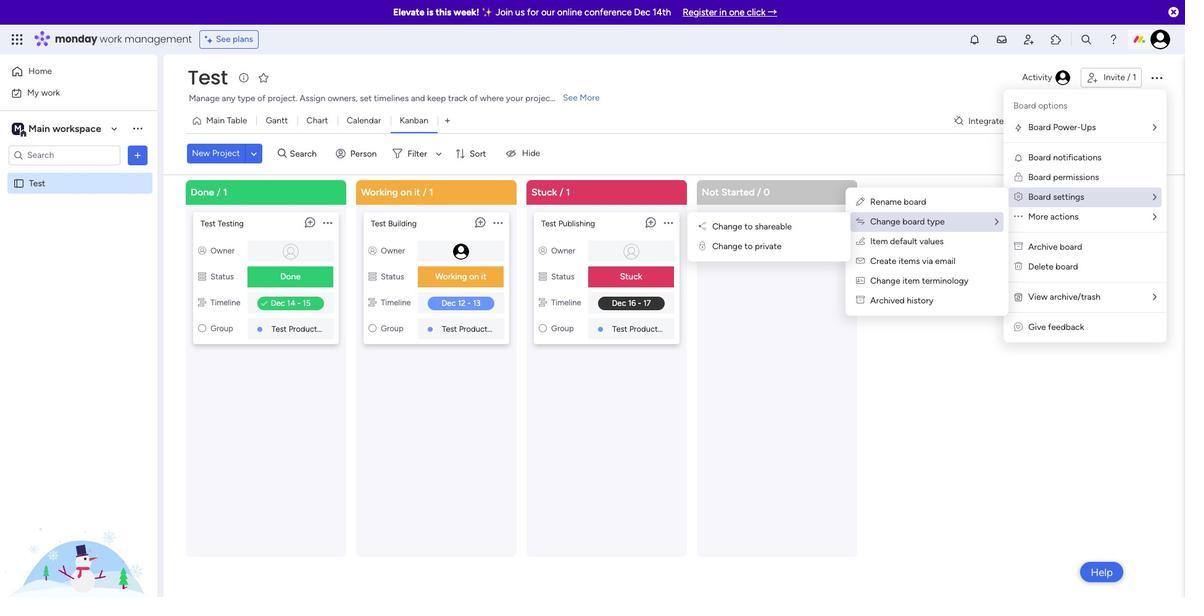 Task type: vqa. For each thing, say whether or not it's contained in the screenshot.
Started
yes



Task type: locate. For each thing, give the bounding box(es) containing it.
1 pipeline from the left
[[330, 324, 358, 334]]

test production pipeline for done / 1
[[272, 324, 358, 334]]

0 horizontal spatial work
[[41, 87, 60, 98]]

board up delete board
[[1060, 242, 1083, 253]]

this
[[436, 7, 452, 18]]

1 horizontal spatial test production pipeline
[[442, 324, 529, 334]]

board notifications
[[1029, 153, 1102, 163]]

1 for invite / 1
[[1133, 72, 1137, 83]]

0 horizontal spatial v2 status outline image
[[198, 272, 206, 281]]

0 horizontal spatial test production pipeline
[[272, 324, 358, 334]]

0 horizontal spatial working
[[361, 186, 398, 198]]

view archive/trash image
[[1014, 293, 1024, 303]]

2 v2 sun outline image from the left
[[539, 324, 547, 333]]

options image
[[323, 213, 333, 234], [494, 213, 503, 234]]

board notifications image
[[1014, 153, 1024, 163]]

us
[[516, 7, 525, 18]]

of right "track"
[[470, 93, 478, 104]]

type right any
[[238, 93, 255, 104]]

main right workspace image
[[28, 123, 50, 134]]

1 vertical spatial working
[[435, 271, 467, 282]]

hide
[[522, 148, 540, 159]]

default
[[890, 237, 918, 247]]

0
[[764, 186, 770, 198]]

dec
[[634, 7, 651, 18]]

0 vertical spatial options image
[[1150, 70, 1165, 85]]

type for board
[[927, 217, 945, 227]]

2 horizontal spatial pipeline
[[671, 324, 699, 334]]

status for working
[[381, 272, 404, 281]]

1 horizontal spatial work
[[100, 32, 122, 46]]

inbox image
[[996, 33, 1008, 46]]

v2 email column image
[[856, 256, 865, 267]]

change
[[871, 217, 901, 227], [713, 222, 743, 232], [713, 241, 743, 252], [871, 276, 901, 287]]

done for done / 1
[[191, 186, 214, 198]]

1 dapulse person column image from the left
[[369, 246, 377, 255]]

person
[[350, 149, 377, 159]]

2 horizontal spatial group
[[551, 324, 574, 333]]

give feedback
[[1029, 322, 1085, 333]]

0 vertical spatial to
[[745, 222, 753, 232]]

1 horizontal spatial options image
[[664, 213, 673, 234]]

1 horizontal spatial v2 status outline image
[[539, 272, 547, 281]]

board settings
[[1029, 192, 1085, 203]]

3 group from the left
[[551, 324, 574, 333]]

new project
[[192, 148, 240, 159]]

to left private
[[745, 241, 753, 252]]

board for board options
[[1014, 101, 1037, 111]]

archived history
[[871, 296, 934, 306]]

main inside workspace selection element
[[28, 123, 50, 134]]

invite / 1
[[1104, 72, 1137, 83]]

item default values
[[871, 237, 944, 247]]

v2 item default values image
[[856, 237, 865, 247]]

any
[[222, 93, 236, 104]]

not
[[702, 186, 719, 198]]

1 horizontal spatial stuck
[[620, 271, 643, 282]]

v2 status outline image up small timeline column outline icon
[[198, 272, 206, 281]]

2 list arrow image from the top
[[1153, 293, 1157, 302]]

board right v2 permission outline icon
[[1029, 172, 1051, 183]]

2 horizontal spatial timeline
[[551, 298, 581, 307]]

1 horizontal spatial working
[[435, 271, 467, 282]]

my work button
[[7, 83, 133, 103]]

publishing
[[559, 219, 595, 228]]

1 test production pipeline from the left
[[272, 324, 358, 334]]

0 vertical spatial on
[[401, 186, 412, 198]]

1 small timeline column outline image from the left
[[369, 298, 377, 307]]

v2 user feedback image
[[1015, 322, 1023, 333]]

collapse board header image
[[1154, 116, 1164, 126]]

2 owner from the left
[[381, 246, 405, 255]]

workspace
[[52, 123, 101, 134]]

board down archive board on the right of page
[[1056, 262, 1079, 272]]

plans
[[233, 34, 253, 44]]

kanban
[[400, 115, 429, 126]]

2 horizontal spatial owner
[[551, 246, 576, 255]]

it for working on it
[[481, 271, 487, 282]]

2 dapulse person column image from the left
[[539, 246, 547, 255]]

test inside list box
[[29, 178, 45, 189]]

email
[[936, 256, 956, 267]]

work for monday
[[100, 32, 122, 46]]

0 vertical spatial work
[[100, 32, 122, 46]]

conference
[[585, 7, 632, 18]]

pipeline for working on it / 1
[[501, 324, 529, 334]]

0 vertical spatial more
[[580, 93, 600, 103]]

actions
[[1051, 212, 1079, 222]]

status down the test publishing
[[551, 272, 575, 281]]

3 test production pipeline from the left
[[613, 324, 699, 334]]

timeline for stuck
[[551, 298, 581, 307]]

1 horizontal spatial type
[[927, 217, 945, 227]]

/ for stuck
[[560, 186, 564, 198]]

1 horizontal spatial owner
[[381, 246, 405, 255]]

2 production from the left
[[459, 324, 499, 334]]

3 timeline from the left
[[551, 298, 581, 307]]

1 horizontal spatial v2 sun outline image
[[539, 324, 547, 333]]

1 horizontal spatial small timeline column outline image
[[539, 298, 547, 307]]

1 vertical spatial done
[[280, 271, 301, 282]]

see plans button
[[199, 30, 259, 49]]

see left the plans
[[216, 34, 231, 44]]

project
[[526, 93, 554, 104]]

board power-ups image
[[1014, 123, 1024, 133]]

1 up the test testing
[[223, 186, 227, 198]]

owner down the test publishing
[[551, 246, 576, 255]]

v2 sun outline image
[[198, 324, 206, 333]]

owner
[[211, 246, 235, 255], [381, 246, 405, 255], [551, 246, 576, 255]]

board
[[904, 197, 927, 207], [903, 217, 925, 227], [1060, 242, 1083, 253], [1056, 262, 1079, 272]]

0 vertical spatial list arrow image
[[1153, 193, 1157, 202]]

Test field
[[185, 64, 231, 91]]

1 vertical spatial to
[[745, 241, 753, 252]]

0 horizontal spatial see
[[216, 34, 231, 44]]

board for board power-ups
[[1029, 122, 1051, 133]]

dapulse edit image
[[856, 197, 865, 207]]

angle down image
[[251, 149, 257, 159]]

v2 sun outline image
[[369, 324, 377, 333], [539, 324, 547, 333]]

2 test production pipeline from the left
[[442, 324, 529, 334]]

group for working
[[381, 324, 404, 333]]

board for change
[[903, 217, 925, 227]]

2 v2 status outline image from the left
[[539, 272, 547, 281]]

board up board power-ups icon
[[1014, 101, 1037, 111]]

archive board
[[1029, 242, 1083, 253]]

more actions
[[1029, 212, 1079, 222]]

2 of from the left
[[470, 93, 478, 104]]

select product image
[[11, 33, 23, 46]]

list arrow image for view archive/trash
[[1153, 293, 1157, 302]]

→
[[768, 7, 778, 18]]

1 horizontal spatial main
[[206, 115, 225, 126]]

change down rename
[[871, 217, 901, 227]]

board right board power-ups icon
[[1029, 122, 1051, 133]]

1 horizontal spatial of
[[470, 93, 478, 104]]

board up item default values at top right
[[903, 217, 925, 227]]

0 vertical spatial it
[[414, 186, 421, 198]]

v2 status outline image
[[369, 272, 377, 281]]

0 vertical spatial working
[[361, 186, 398, 198]]

1 options image from the left
[[323, 213, 333, 234]]

work right my
[[41, 87, 60, 98]]

1 production from the left
[[289, 324, 328, 334]]

automate
[[1093, 116, 1131, 126]]

see right project
[[563, 93, 578, 103]]

1 vertical spatial see
[[563, 93, 578, 103]]

working for working on it / 1
[[361, 186, 398, 198]]

0 vertical spatial dapulse archived image
[[1015, 242, 1023, 253]]

1 list arrow image from the top
[[1153, 193, 1157, 202]]

1 timeline from the left
[[211, 298, 241, 307]]

dapulse archived image down v2 client name column icon
[[856, 296, 865, 306]]

apps image
[[1050, 33, 1063, 46]]

not started / 0
[[702, 186, 770, 198]]

row group
[[183, 180, 865, 598]]

0 horizontal spatial small timeline column outline image
[[369, 298, 377, 307]]

1 group from the left
[[211, 324, 233, 333]]

0 vertical spatial done
[[191, 186, 214, 198]]

home button
[[7, 62, 133, 82]]

pipeline for done / 1
[[330, 324, 358, 334]]

1 horizontal spatial dapulse archived image
[[1015, 242, 1023, 253]]

0 horizontal spatial pipeline
[[330, 324, 358, 334]]

1 horizontal spatial see
[[563, 93, 578, 103]]

pipeline
[[330, 324, 358, 334], [501, 324, 529, 334], [671, 324, 699, 334]]

dapulse admin menu image
[[1015, 192, 1023, 203]]

options image down workspace options icon
[[132, 149, 144, 161]]

shareable
[[755, 222, 792, 232]]

0 horizontal spatial production
[[289, 324, 328, 334]]

main left table at the top of the page
[[206, 115, 225, 126]]

list arrow image
[[1153, 193, 1157, 202], [1153, 293, 1157, 302]]

workspace options image
[[132, 122, 144, 135]]

work right monday
[[100, 32, 122, 46]]

board up change board type
[[904, 197, 927, 207]]

1 owner from the left
[[211, 246, 235, 255]]

1 horizontal spatial production
[[459, 324, 499, 334]]

board right board notifications image
[[1029, 153, 1051, 163]]

2 horizontal spatial production
[[630, 324, 669, 334]]

3 production from the left
[[630, 324, 669, 334]]

workspace image
[[12, 122, 24, 136]]

invite / 1 button
[[1081, 68, 1142, 88]]

dapulse person column image down the test publishing
[[539, 246, 547, 255]]

0 horizontal spatial main
[[28, 123, 50, 134]]

0 horizontal spatial stuck
[[532, 186, 557, 198]]

more right project
[[580, 93, 600, 103]]

/ right invite at the right
[[1128, 72, 1131, 83]]

stuck
[[532, 186, 557, 198], [620, 271, 643, 282]]

0 horizontal spatial timeline
[[211, 298, 241, 307]]

1 status from the left
[[211, 272, 234, 281]]

1 vertical spatial type
[[927, 217, 945, 227]]

1 for done / 1
[[223, 186, 227, 198]]

v2 sun outline image for working on it / 1
[[369, 324, 377, 333]]

in
[[720, 7, 727, 18]]

group for stuck
[[551, 324, 574, 333]]

change right dapulse private icon
[[713, 241, 743, 252]]

1 vertical spatial work
[[41, 87, 60, 98]]

status down the test testing
[[211, 272, 234, 281]]

status for done
[[211, 272, 234, 281]]

dapulse share image
[[699, 222, 706, 232]]

via
[[923, 256, 933, 267]]

1 horizontal spatial dapulse person column image
[[539, 246, 547, 255]]

test testing
[[201, 219, 244, 228]]

status right v2 status outline icon
[[381, 272, 404, 281]]

on for working on it / 1
[[401, 186, 412, 198]]

options image for working on it / 1
[[494, 213, 503, 234]]

small timeline column outline image for stuck / 1
[[539, 298, 547, 307]]

james peterson image
[[1151, 30, 1171, 49]]

change to shareable
[[713, 222, 792, 232]]

0 horizontal spatial dapulse person column image
[[369, 246, 377, 255]]

your
[[506, 93, 523, 104]]

0 horizontal spatial on
[[401, 186, 412, 198]]

1 vertical spatial options image
[[132, 149, 144, 161]]

test production pipeline
[[272, 324, 358, 334], [442, 324, 529, 334], [613, 324, 699, 334]]

help image
[[1108, 33, 1120, 46]]

to up change to private
[[745, 222, 753, 232]]

0 horizontal spatial owner
[[211, 246, 235, 255]]

list arrow image for more actions
[[1153, 213, 1157, 222]]

more inside see more link
[[580, 93, 600, 103]]

group
[[211, 324, 233, 333], [381, 324, 404, 333], [551, 324, 574, 333]]

1 vertical spatial more
[[1029, 212, 1049, 222]]

activity button
[[1018, 68, 1076, 88]]

dapulse private image
[[700, 241, 706, 252]]

board permissions
[[1029, 172, 1100, 183]]

owner down test building
[[381, 246, 405, 255]]

0 horizontal spatial done
[[191, 186, 214, 198]]

timeline for done
[[211, 298, 241, 307]]

1 horizontal spatial pipeline
[[501, 324, 529, 334]]

menu
[[1004, 90, 1167, 343]]

1 horizontal spatial more
[[1029, 212, 1049, 222]]

/ up the test publishing
[[560, 186, 564, 198]]

3 status from the left
[[551, 272, 575, 281]]

stuck / 1
[[532, 186, 570, 198]]

list arrow image for board settings
[[1153, 193, 1157, 202]]

options image left dapulse share image at the right of the page
[[664, 213, 673, 234]]

3 pipeline from the left
[[671, 324, 699, 334]]

0 horizontal spatial v2 sun outline image
[[369, 324, 377, 333]]

0 horizontal spatial of
[[257, 93, 266, 104]]

0 vertical spatial type
[[238, 93, 255, 104]]

small timeline column outline image
[[369, 298, 377, 307], [539, 298, 547, 307]]

0 horizontal spatial options image
[[323, 213, 333, 234]]

person button
[[331, 144, 384, 164]]

v2 sun outline image for stuck / 1
[[539, 324, 547, 333]]

0 horizontal spatial type
[[238, 93, 255, 104]]

0 horizontal spatial group
[[211, 324, 233, 333]]

more right the more dots image in the right top of the page
[[1029, 212, 1049, 222]]

options image
[[1150, 70, 1165, 85], [132, 149, 144, 161], [664, 213, 673, 234]]

see for see more
[[563, 93, 578, 103]]

and
[[411, 93, 425, 104]]

change down create
[[871, 276, 901, 287]]

2 group from the left
[[381, 324, 404, 333]]

change item terminology
[[871, 276, 969, 287]]

1 horizontal spatial options image
[[494, 213, 503, 234]]

1 horizontal spatial status
[[381, 272, 404, 281]]

2 small timeline column outline image from the left
[[539, 298, 547, 307]]

of down add to favorites image
[[257, 93, 266, 104]]

2 options image from the left
[[494, 213, 503, 234]]

owner right dapulse person column image at top
[[211, 246, 235, 255]]

1 horizontal spatial done
[[280, 271, 301, 282]]

main workspace
[[28, 123, 101, 134]]

board
[[1014, 101, 1037, 111], [1029, 122, 1051, 133], [1029, 153, 1051, 163], [1029, 172, 1051, 183], [1029, 192, 1051, 203]]

0 horizontal spatial it
[[414, 186, 421, 198]]

1 horizontal spatial on
[[469, 271, 479, 282]]

list arrow image
[[1153, 124, 1157, 132], [1153, 213, 1157, 222], [995, 218, 999, 227]]

see inside button
[[216, 34, 231, 44]]

1 vertical spatial dapulse archived image
[[856, 296, 865, 306]]

/ down filter
[[423, 186, 427, 198]]

1 horizontal spatial timeline
[[381, 298, 411, 307]]

type up the 'values'
[[927, 217, 945, 227]]

track
[[448, 93, 468, 104]]

help button
[[1081, 563, 1124, 583]]

board right 'dapulse admin menu' image
[[1029, 192, 1051, 203]]

1 v2 status outline image from the left
[[198, 272, 206, 281]]

permissions
[[1054, 172, 1100, 183]]

terminology
[[922, 276, 969, 287]]

v2 status outline image
[[198, 272, 206, 281], [539, 272, 547, 281]]

manage
[[189, 93, 220, 104]]

menu containing board options
[[1004, 90, 1167, 343]]

1 vertical spatial stuck
[[620, 271, 643, 282]]

0 vertical spatial stuck
[[532, 186, 557, 198]]

dapulse person column image
[[369, 246, 377, 255], [539, 246, 547, 255]]

help
[[1091, 567, 1113, 579]]

main inside button
[[206, 115, 225, 126]]

1 horizontal spatial group
[[381, 324, 404, 333]]

elevate is this week! ✨ join us for our online conference dec 14th
[[393, 7, 671, 18]]

work inside button
[[41, 87, 60, 98]]

2 status from the left
[[381, 272, 404, 281]]

0 horizontal spatial more
[[580, 93, 600, 103]]

change right dapulse share image at the right of the page
[[713, 222, 743, 232]]

0 vertical spatial see
[[216, 34, 231, 44]]

2 pipeline from the left
[[501, 324, 529, 334]]

dapulse archived image up v2 delete line icon at the right of the page
[[1015, 242, 1023, 253]]

1 inside 'button'
[[1133, 72, 1137, 83]]

main for main workspace
[[28, 123, 50, 134]]

timelines
[[374, 93, 409, 104]]

1 v2 sun outline image from the left
[[369, 324, 377, 333]]

search everything image
[[1081, 33, 1093, 46]]

options image right "invite / 1" at the right of page
[[1150, 70, 1165, 85]]

more inside menu
[[1029, 212, 1049, 222]]

type
[[238, 93, 255, 104], [927, 217, 945, 227]]

v2 status outline image down the test publishing
[[539, 272, 547, 281]]

0 horizontal spatial dapulse archived image
[[856, 296, 865, 306]]

dapulse person column image up v2 status outline icon
[[369, 246, 377, 255]]

1 horizontal spatial it
[[481, 271, 487, 282]]

board for rename
[[904, 197, 927, 207]]

option
[[0, 172, 157, 175]]

test publishing
[[542, 219, 595, 228]]

board for board settings
[[1029, 192, 1051, 203]]

0 horizontal spatial options image
[[132, 149, 144, 161]]

one
[[729, 7, 745, 18]]

1 up the test publishing
[[566, 186, 570, 198]]

dapulse archived image for archived history
[[856, 296, 865, 306]]

3 owner from the left
[[551, 246, 576, 255]]

1 vertical spatial it
[[481, 271, 487, 282]]

1 vertical spatial on
[[469, 271, 479, 282]]

/ for done
[[217, 186, 221, 198]]

2 horizontal spatial test production pipeline
[[613, 324, 699, 334]]

production for done / 1
[[289, 324, 328, 334]]

/ inside 'button'
[[1128, 72, 1131, 83]]

1 to from the top
[[745, 222, 753, 232]]

2 to from the top
[[745, 241, 753, 252]]

working
[[361, 186, 398, 198], [435, 271, 467, 282]]

v2 client name column image
[[856, 276, 865, 287]]

0 horizontal spatial status
[[211, 272, 234, 281]]

1 vertical spatial list arrow image
[[1153, 293, 1157, 302]]

v2 delete line image
[[1015, 262, 1023, 272]]

/ up the test testing
[[217, 186, 221, 198]]

dapulse archived image
[[1015, 242, 1023, 253], [856, 296, 865, 306]]

2 timeline from the left
[[381, 298, 411, 307]]

hide button
[[497, 144, 548, 164]]

2 horizontal spatial status
[[551, 272, 575, 281]]

1 right invite at the right
[[1133, 72, 1137, 83]]

dapulse person column image for stuck / 1
[[539, 246, 547, 255]]

my work
[[27, 87, 60, 98]]

chart button
[[297, 111, 338, 131]]



Task type: describe. For each thing, give the bounding box(es) containing it.
manage any type of project. assign owners, set timelines and keep track of where your project stands.
[[189, 93, 583, 104]]

test building
[[371, 219, 417, 228]]

click
[[747, 7, 766, 18]]

lottie animation element
[[0, 473, 157, 598]]

is
[[427, 7, 434, 18]]

m
[[14, 123, 22, 134]]

lottie animation image
[[0, 473, 157, 598]]

calendar
[[347, 115, 381, 126]]

project.
[[268, 93, 298, 104]]

set
[[360, 93, 372, 104]]

small timeline column outline image for working on it / 1
[[369, 298, 377, 307]]

feedback
[[1049, 322, 1085, 333]]

done for done
[[280, 271, 301, 282]]

for
[[527, 7, 539, 18]]

see plans
[[216, 34, 253, 44]]

to for private
[[745, 241, 753, 252]]

register in one click →
[[683, 7, 778, 18]]

show board description image
[[236, 72, 251, 84]]

keep
[[427, 93, 446, 104]]

elevate
[[393, 7, 425, 18]]

dapulse person column image for working on it / 1
[[369, 246, 377, 255]]

testing
[[218, 219, 244, 228]]

v2 status outline image for stuck
[[539, 272, 547, 281]]

on for working on it
[[469, 271, 479, 282]]

1 of from the left
[[257, 93, 266, 104]]

monday
[[55, 32, 97, 46]]

change board type
[[871, 217, 945, 227]]

kanban button
[[391, 111, 438, 131]]

ups
[[1081, 122, 1097, 133]]

archive
[[1029, 242, 1058, 253]]

add view image
[[445, 116, 450, 126]]

sort
[[470, 149, 486, 159]]

14th
[[653, 7, 671, 18]]

public board image
[[13, 178, 25, 189]]

board for delete
[[1056, 262, 1079, 272]]

v2 permission outline image
[[1015, 172, 1023, 183]]

owners,
[[328, 93, 358, 104]]

owner for done
[[211, 246, 235, 255]]

give
[[1029, 322, 1046, 333]]

small timeline column outline image
[[198, 298, 206, 307]]

archived
[[871, 296, 905, 306]]

more dots image
[[1015, 212, 1023, 222]]

see more link
[[562, 92, 601, 104]]

status for stuck
[[551, 272, 575, 281]]

board for archive
[[1060, 242, 1083, 253]]

values
[[920, 237, 944, 247]]

history
[[907, 296, 934, 306]]

change for change to shareable
[[713, 222, 743, 232]]

stands.
[[556, 93, 583, 104]]

rename board
[[871, 197, 927, 207]]

board options
[[1014, 101, 1068, 111]]

change for change to private
[[713, 241, 743, 252]]

create items via email
[[871, 256, 956, 267]]

test list box
[[0, 170, 157, 361]]

change for change item terminology
[[871, 276, 901, 287]]

v2 change image
[[856, 217, 865, 227]]

done / 1
[[191, 186, 227, 198]]

power-
[[1054, 122, 1081, 133]]

board for board notifications
[[1029, 153, 1051, 163]]

online
[[557, 7, 582, 18]]

settings
[[1054, 192, 1085, 203]]

main table
[[206, 115, 247, 126]]

Search field
[[287, 145, 324, 163]]

arrow down image
[[432, 147, 446, 161]]

assign
[[300, 93, 326, 104]]

2 vertical spatial options image
[[664, 213, 673, 234]]

working on it / 1
[[361, 186, 433, 198]]

add to favorites image
[[257, 71, 270, 84]]

join
[[496, 7, 513, 18]]

v2 search image
[[278, 147, 287, 161]]

activity
[[1023, 72, 1053, 83]]

owner for stuck
[[551, 246, 576, 255]]

row group containing done
[[183, 180, 865, 598]]

test production pipeline for working on it / 1
[[442, 324, 529, 334]]

main table button
[[187, 111, 257, 131]]

main for main table
[[206, 115, 225, 126]]

home
[[28, 66, 52, 77]]

filter
[[408, 149, 427, 159]]

view archive/trash
[[1029, 292, 1101, 303]]

owner for working
[[381, 246, 405, 255]]

stuck for stuck
[[620, 271, 643, 282]]

board power-ups
[[1029, 122, 1097, 133]]

dapulse integrations image
[[955, 116, 964, 126]]

our
[[541, 7, 555, 18]]

board for board permissions
[[1029, 172, 1051, 183]]

to for shareable
[[745, 222, 753, 232]]

delete
[[1029, 262, 1054, 272]]

work for my
[[41, 87, 60, 98]]

see more
[[563, 93, 600, 103]]

group for done
[[211, 324, 233, 333]]

test production pipeline for stuck / 1
[[613, 324, 699, 334]]

list arrow image for board power-ups
[[1153, 124, 1157, 132]]

item
[[903, 276, 920, 287]]

calendar button
[[338, 111, 391, 131]]

stuck for stuck / 1
[[532, 186, 557, 198]]

production for stuck / 1
[[630, 324, 669, 334]]

register in one click → link
[[683, 7, 778, 18]]

view
[[1029, 292, 1048, 303]]

filter button
[[388, 144, 446, 164]]

options image for done / 1
[[323, 213, 333, 234]]

invite members image
[[1023, 33, 1036, 46]]

dapulse person column image
[[198, 246, 206, 255]]

workspace selection element
[[12, 121, 103, 137]]

list arrow image for change board type
[[995, 218, 999, 227]]

archive/trash
[[1050, 292, 1101, 303]]

building
[[388, 219, 417, 228]]

create
[[871, 256, 897, 267]]

autopilot image
[[1077, 113, 1088, 128]]

1 down arrow down icon
[[429, 186, 433, 198]]

new project button
[[187, 144, 245, 164]]

week!
[[454, 7, 480, 18]]

notifications image
[[969, 33, 981, 46]]

working on it
[[435, 271, 487, 282]]

table
[[227, 115, 247, 126]]

private
[[755, 241, 782, 252]]

/ left 0
[[758, 186, 761, 198]]

my
[[27, 87, 39, 98]]

2 horizontal spatial options image
[[1150, 70, 1165, 85]]

dapulse checkmark sign image
[[261, 297, 268, 312]]

options
[[1039, 101, 1068, 111]]

production for working on it / 1
[[459, 324, 499, 334]]

pipeline for stuck / 1
[[671, 324, 699, 334]]

type for any
[[238, 93, 255, 104]]

items
[[899, 256, 920, 267]]

v2 status outline image for done
[[198, 272, 206, 281]]

/ for invite
[[1128, 72, 1131, 83]]

started
[[722, 186, 755, 198]]

dapulse archived image for archive board
[[1015, 242, 1023, 253]]

new
[[192, 148, 210, 159]]

gantt
[[266, 115, 288, 126]]

see for see plans
[[216, 34, 231, 44]]

timeline for working
[[381, 298, 411, 307]]

it for working on it / 1
[[414, 186, 421, 198]]

monday work management
[[55, 32, 192, 46]]

change for change board type
[[871, 217, 901, 227]]

Search in workspace field
[[26, 148, 103, 162]]

working for working on it
[[435, 271, 467, 282]]

sort button
[[450, 144, 494, 164]]

1 for stuck / 1
[[566, 186, 570, 198]]



